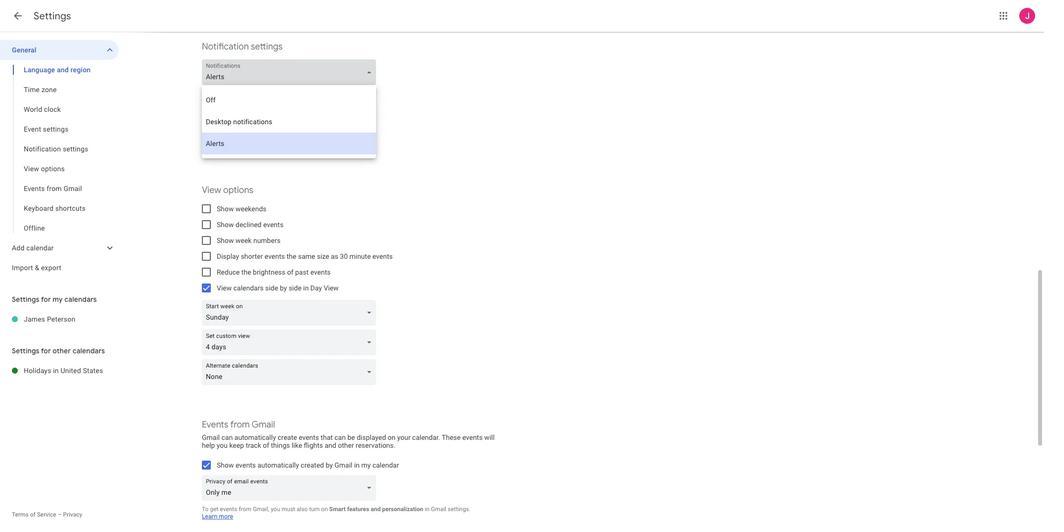 Task type: locate. For each thing, give the bounding box(es) containing it.
0 horizontal spatial and
[[57, 66, 69, 74]]

events for events from gmail gmail can automatically create events that can be displayed on your calendar. these events will help you keep track of things like flights and other reservations.
[[202, 419, 228, 430]]

desktop notifications option
[[202, 111, 376, 133]]

events
[[263, 221, 284, 229], [265, 252, 285, 260], [373, 252, 393, 260], [310, 268, 331, 276], [299, 434, 319, 441], [462, 434, 483, 441], [236, 461, 256, 469], [220, 506, 237, 512]]

events right get at the left bottom of the page
[[220, 506, 237, 512]]

show left weekends at the left
[[217, 205, 234, 213]]

from up keyboard shortcuts
[[47, 185, 62, 193]]

group
[[0, 60, 119, 238]]

2 vertical spatial from
[[239, 506, 251, 512]]

1 vertical spatial my
[[361, 461, 371, 469]]

zone
[[42, 86, 57, 94]]

from for events from gmail gmail can automatically create events that can be displayed on your calendar. these events will help you keep track of things like flights and other reservations.
[[230, 419, 250, 430]]

None field
[[202, 59, 380, 85], [202, 300, 380, 326], [202, 330, 380, 355], [202, 359, 380, 385], [202, 475, 380, 501], [202, 59, 380, 85], [202, 300, 380, 326], [202, 330, 380, 355], [202, 359, 380, 385], [202, 475, 380, 501]]

minute
[[350, 252, 371, 260]]

1 horizontal spatial can
[[335, 434, 346, 441]]

events up keyboard
[[24, 185, 45, 193]]

1 vertical spatial notification settings
[[24, 145, 88, 153]]

notifications list box
[[202, 85, 376, 158]]

weekends
[[236, 205, 267, 213]]

time
[[24, 86, 40, 94]]

display shorter events the same size as 30 minute events
[[217, 252, 393, 260]]

1 horizontal spatial my
[[361, 461, 371, 469]]

automatically down things
[[258, 461, 299, 469]]

show for show weekends
[[217, 205, 234, 213]]

2 horizontal spatial of
[[287, 268, 294, 276]]

1 show from the top
[[217, 205, 234, 213]]

2 vertical spatial settings
[[12, 346, 39, 355]]

from up the keep
[[230, 419, 250, 430]]

0 vertical spatial from
[[47, 185, 62, 193]]

on left your
[[388, 434, 396, 441]]

shorter
[[241, 252, 263, 260]]

options
[[41, 165, 65, 173], [223, 185, 253, 195]]

alerts option
[[202, 133, 376, 154]]

for up the james peterson
[[41, 295, 51, 304]]

as
[[331, 252, 338, 260]]

other right that
[[338, 441, 354, 449]]

2 horizontal spatial and
[[371, 506, 381, 512]]

on inside events from gmail gmail can automatically create events that can be displayed on your calendar. these events will help you keep track of things like flights and other reservations.
[[388, 434, 396, 441]]

0 horizontal spatial my
[[53, 295, 63, 304]]

1 vertical spatial automatically
[[258, 461, 299, 469]]

options inside group
[[41, 165, 65, 173]]

calendars down reduce
[[233, 284, 264, 292]]

the down shorter
[[241, 268, 251, 276]]

options up show weekends
[[223, 185, 253, 195]]

automatically left create
[[234, 434, 276, 441]]

in left day
[[303, 284, 309, 292]]

play notification sounds
[[217, 123, 291, 131]]

show up display
[[217, 237, 234, 244]]

shortcuts
[[55, 204, 86, 212]]

view up events from gmail
[[24, 165, 39, 173]]

show for show declined events
[[217, 221, 234, 229]]

world
[[24, 105, 42, 113]]

language
[[24, 66, 55, 74]]

events inside events from gmail gmail can automatically create events that can be displayed on your calendar. these events will help you keep track of things like flights and other reservations.
[[202, 419, 228, 430]]

1 vertical spatial from
[[230, 419, 250, 430]]

to get events from gmail, you must also turn on smart features and personalization in gmail settings. learn more
[[202, 506, 471, 520]]

events
[[24, 185, 45, 193], [202, 419, 228, 430]]

my down reservations.
[[361, 461, 371, 469]]

you left must
[[271, 506, 280, 512]]

by right created on the bottom left of the page
[[326, 461, 333, 469]]

1 horizontal spatial view options
[[202, 185, 253, 195]]

from left gmail,
[[239, 506, 251, 512]]

1 vertical spatial on
[[321, 506, 328, 512]]

like
[[292, 441, 302, 449]]

other
[[53, 346, 71, 355], [338, 441, 354, 449]]

tree containing general
[[0, 40, 119, 278]]

calendars
[[233, 284, 264, 292], [64, 295, 97, 304], [73, 346, 105, 355]]

settings up holidays at the left bottom of the page
[[12, 346, 39, 355]]

you inside the 'to get events from gmail, you must also turn on smart features and personalization in gmail settings. learn more'
[[271, 506, 280, 512]]

2 for from the top
[[41, 346, 51, 355]]

0 vertical spatial settings
[[34, 10, 71, 22]]

1 horizontal spatial options
[[223, 185, 253, 195]]

settings heading
[[34, 10, 71, 22]]

calendars up "states"
[[73, 346, 105, 355]]

of left past
[[287, 268, 294, 276]]

0 horizontal spatial calendar
[[26, 244, 54, 252]]

0 vertical spatial other
[[53, 346, 71, 355]]

and inside events from gmail gmail can automatically create events that can be displayed on your calendar. these events will help you keep track of things like flights and other reservations.
[[325, 441, 336, 449]]

–
[[58, 511, 62, 518]]

0 vertical spatial by
[[280, 284, 287, 292]]

and right flights
[[325, 441, 336, 449]]

1 vertical spatial you
[[271, 506, 280, 512]]

in right personalization
[[425, 506, 430, 512]]

terms of service link
[[12, 511, 56, 518]]

0 horizontal spatial events
[[24, 185, 45, 193]]

calendar inside tree
[[26, 244, 54, 252]]

can
[[222, 434, 233, 441], [335, 434, 346, 441]]

for up holidays at the left bottom of the page
[[41, 346, 51, 355]]

1 vertical spatial events
[[202, 419, 228, 430]]

the
[[287, 252, 296, 260], [241, 268, 251, 276]]

0 vertical spatial and
[[57, 66, 69, 74]]

1 vertical spatial for
[[41, 346, 51, 355]]

calendar up &
[[26, 244, 54, 252]]

and
[[57, 66, 69, 74], [325, 441, 336, 449], [371, 506, 381, 512]]

events from gmail
[[24, 185, 82, 193]]

1 vertical spatial calendars
[[64, 295, 97, 304]]

1 horizontal spatial on
[[388, 434, 396, 441]]

calendars up peterson
[[64, 295, 97, 304]]

1 vertical spatial and
[[325, 441, 336, 449]]

general
[[12, 46, 36, 54]]

0 vertical spatial you
[[217, 441, 228, 449]]

declined
[[236, 221, 262, 229]]

view down reduce
[[217, 284, 232, 292]]

the left same
[[287, 252, 296, 260]]

go back image
[[12, 10, 24, 22]]

0 horizontal spatial you
[[217, 441, 228, 449]]

events for events from gmail
[[24, 185, 45, 193]]

language and region
[[24, 66, 91, 74]]

1 vertical spatial the
[[241, 268, 251, 276]]

view right day
[[324, 284, 339, 292]]

features
[[347, 506, 369, 512]]

in left united
[[53, 367, 59, 375]]

events down track
[[236, 461, 256, 469]]

me
[[237, 139, 247, 146]]

side down past
[[289, 284, 302, 292]]

0 vertical spatial the
[[287, 252, 296, 260]]

0 horizontal spatial notification settings
[[24, 145, 88, 153]]

1 horizontal spatial of
[[263, 441, 269, 449]]

notification settings
[[202, 41, 283, 52], [24, 145, 88, 153]]

track
[[246, 441, 261, 449]]

0 horizontal spatial options
[[41, 165, 65, 173]]

side
[[265, 284, 278, 292], [289, 284, 302, 292]]

sounds
[[268, 123, 291, 131]]

events inside group
[[24, 185, 45, 193]]

flights
[[304, 441, 323, 449]]

0 vertical spatial events
[[24, 185, 45, 193]]

settings
[[251, 41, 283, 52], [43, 125, 69, 133], [63, 145, 88, 153]]

from inside events from gmail gmail can automatically create events that can be displayed on your calendar. these events will help you keep track of things like flights and other reservations.
[[230, 419, 250, 430]]

automatically
[[234, 434, 276, 441], [258, 461, 299, 469]]

smart
[[329, 506, 346, 512]]

1 horizontal spatial you
[[271, 506, 280, 512]]

can right help
[[222, 434, 233, 441]]

of
[[287, 268, 294, 276], [263, 441, 269, 449], [30, 511, 35, 518]]

1 vertical spatial notification
[[24, 145, 61, 153]]

0 horizontal spatial side
[[265, 284, 278, 292]]

1 vertical spatial settings
[[43, 125, 69, 133]]

1 vertical spatial options
[[223, 185, 253, 195]]

and right features
[[371, 506, 381, 512]]

1 horizontal spatial notification
[[202, 41, 249, 52]]

0 vertical spatial for
[[41, 295, 51, 304]]

keyboard
[[24, 204, 54, 212]]

2 side from the left
[[289, 284, 302, 292]]

calendars for settings for other calendars
[[73, 346, 105, 355]]

from inside the 'to get events from gmail, you must also turn on smart features and personalization in gmail settings. learn more'
[[239, 506, 251, 512]]

peterson
[[47, 315, 75, 323]]

keyboard shortcuts
[[24, 204, 86, 212]]

4 show from the top
[[217, 461, 234, 469]]

settings
[[34, 10, 71, 22], [12, 295, 39, 304], [12, 346, 39, 355]]

created
[[301, 461, 324, 469]]

settings up james
[[12, 295, 39, 304]]

2 vertical spatial calendars
[[73, 346, 105, 355]]

get
[[210, 506, 218, 512]]

0 vertical spatial notification
[[202, 41, 249, 52]]

1 vertical spatial calendar
[[372, 461, 399, 469]]

2 vertical spatial of
[[30, 511, 35, 518]]

gmail,
[[253, 506, 269, 512]]

0 horizontal spatial by
[[280, 284, 287, 292]]

play
[[217, 123, 230, 131]]

offline
[[24, 224, 45, 232]]

events left will
[[462, 434, 483, 441]]

must
[[282, 506, 295, 512]]

2 show from the top
[[217, 221, 234, 229]]

calendars for settings for my calendars
[[64, 295, 97, 304]]

settings right go back "image"
[[34, 10, 71, 22]]

gmail left settings.
[[431, 506, 446, 512]]

0 vertical spatial notification settings
[[202, 41, 283, 52]]

0 vertical spatial my
[[53, 295, 63, 304]]

show declined events
[[217, 221, 284, 229]]

1 for from the top
[[41, 295, 51, 304]]

events up help
[[202, 419, 228, 430]]

other up holidays in united states
[[53, 346, 71, 355]]

create
[[278, 434, 297, 441]]

1 horizontal spatial events
[[202, 419, 228, 430]]

3 show from the top
[[217, 237, 234, 244]]

by
[[280, 284, 287, 292], [326, 461, 333, 469]]

1 vertical spatial settings
[[12, 295, 39, 304]]

off option
[[202, 89, 376, 111]]

for
[[41, 295, 51, 304], [41, 346, 51, 355]]

other inside events from gmail gmail can automatically create events that can be displayed on your calendar. these events will help you keep track of things like flights and other reservations.
[[338, 441, 354, 449]]

2 vertical spatial settings
[[63, 145, 88, 153]]

and left the 'region'
[[57, 66, 69, 74]]

0 vertical spatial calendar
[[26, 244, 54, 252]]

1 horizontal spatial calendar
[[372, 461, 399, 469]]

from inside group
[[47, 185, 62, 193]]

0 horizontal spatial on
[[321, 506, 328, 512]]

view options up events from gmail
[[24, 165, 65, 173]]

0 horizontal spatial other
[[53, 346, 71, 355]]

show down show weekends
[[217, 221, 234, 229]]

in down reservations.
[[354, 461, 360, 469]]

on right turn at the bottom of the page
[[321, 506, 328, 512]]

0 vertical spatial on
[[388, 434, 396, 441]]

notification inside group
[[24, 145, 61, 153]]

of right track
[[263, 441, 269, 449]]

calendar down reservations.
[[372, 461, 399, 469]]

0 vertical spatial automatically
[[234, 434, 276, 441]]

1 horizontal spatial notification settings
[[202, 41, 283, 52]]

side down reduce the brightness of past events
[[265, 284, 278, 292]]

0 horizontal spatial view options
[[24, 165, 65, 173]]

by down reduce the brightness of past events
[[280, 284, 287, 292]]

help
[[202, 441, 215, 449]]

service
[[37, 511, 56, 518]]

in inside tree item
[[53, 367, 59, 375]]

0 horizontal spatial can
[[222, 434, 233, 441]]

1 horizontal spatial side
[[289, 284, 302, 292]]

can left be
[[335, 434, 346, 441]]

1 horizontal spatial the
[[287, 252, 296, 260]]

my
[[53, 295, 63, 304], [361, 461, 371, 469]]

0 vertical spatial view options
[[24, 165, 65, 173]]

1 horizontal spatial and
[[325, 441, 336, 449]]

2 vertical spatial and
[[371, 506, 381, 512]]

1 horizontal spatial other
[[338, 441, 354, 449]]

day
[[310, 284, 322, 292]]

gmail up shortcuts
[[64, 185, 82, 193]]

show
[[217, 205, 234, 213], [217, 221, 234, 229], [217, 237, 234, 244], [217, 461, 234, 469]]

1 vertical spatial by
[[326, 461, 333, 469]]

you right help
[[217, 441, 228, 449]]

1 vertical spatial of
[[263, 441, 269, 449]]

show down the keep
[[217, 461, 234, 469]]

0 vertical spatial options
[[41, 165, 65, 173]]

also
[[297, 506, 308, 512]]

options up events from gmail
[[41, 165, 65, 173]]

to
[[202, 506, 209, 512]]

tree
[[0, 40, 119, 278]]

1 vertical spatial other
[[338, 441, 354, 449]]

united
[[61, 367, 81, 375]]

0 horizontal spatial notification
[[24, 145, 61, 153]]

gmail down be
[[335, 461, 353, 469]]

my up james peterson tree item
[[53, 295, 63, 304]]

view options up show weekends
[[202, 185, 253, 195]]

holidays in united states
[[24, 367, 103, 375]]

same
[[298, 252, 315, 260]]

or
[[340, 139, 347, 146]]

of right terms
[[30, 511, 35, 518]]



Task type: vqa. For each thing, say whether or not it's contained in the screenshot.
Events from Gmail Gmail can automatically create events that can be displayed on your calendar. These events will help you keep track of things like flights and other reservations.'s from
yes



Task type: describe. For each thing, give the bounding box(es) containing it.
these
[[442, 434, 461, 441]]

learn
[[202, 512, 218, 520]]

responded
[[289, 139, 321, 146]]

0 vertical spatial of
[[287, 268, 294, 276]]

automatically inside events from gmail gmail can automatically create events that can be displayed on your calendar. these events will help you keep track of things like flights and other reservations.
[[234, 434, 276, 441]]

1 side from the left
[[265, 284, 278, 292]]

events up numbers
[[263, 221, 284, 229]]

0 vertical spatial settings
[[251, 41, 283, 52]]

view calendars side by side in day view
[[217, 284, 339, 292]]

james
[[24, 315, 45, 323]]

add calendar
[[12, 244, 54, 252]]

"yes"
[[323, 139, 339, 146]]

only
[[248, 139, 261, 146]]

things
[[271, 441, 290, 449]]

and inside group
[[57, 66, 69, 74]]

reservations.
[[356, 441, 396, 449]]

displayed
[[357, 434, 386, 441]]

show week numbers
[[217, 237, 281, 244]]

"maybe"
[[348, 139, 373, 146]]

settings for settings for other calendars
[[12, 346, 39, 355]]

settings for other calendars
[[12, 346, 105, 355]]

in inside the 'to get events from gmail, you must also turn on smart features and personalization in gmail settings. learn more'
[[425, 506, 430, 512]]

time zone
[[24, 86, 57, 94]]

states
[[83, 367, 103, 375]]

past
[[295, 268, 309, 276]]

notify
[[217, 139, 235, 146]]

events from gmail gmail can automatically create events that can be displayed on your calendar. these events will help you keep track of things like flights and other reservations.
[[202, 419, 495, 449]]

display
[[217, 252, 239, 260]]

0 horizontal spatial the
[[241, 268, 251, 276]]

import
[[12, 264, 33, 272]]

size
[[317, 252, 329, 260]]

more
[[219, 512, 233, 520]]

personalization
[[382, 506, 423, 512]]

settings for settings for my calendars
[[12, 295, 39, 304]]

region
[[71, 66, 91, 74]]

terms of service – privacy
[[12, 511, 82, 518]]

events left that
[[299, 434, 319, 441]]

view up show weekends
[[202, 185, 221, 195]]

reduce
[[217, 268, 240, 276]]

event
[[24, 125, 41, 133]]

of inside events from gmail gmail can automatically create events that can be displayed on your calendar. these events will help you keep track of things like flights and other reservations.
[[263, 441, 269, 449]]

have
[[272, 139, 287, 146]]

show weekends
[[217, 205, 267, 213]]

notification
[[232, 123, 266, 131]]

from for events from gmail
[[47, 185, 62, 193]]

export
[[41, 264, 61, 272]]

events up reduce the brightness of past events
[[265, 252, 285, 260]]

settings for my calendars
[[12, 295, 97, 304]]

will
[[484, 434, 495, 441]]

show for show events automatically created by gmail in my calendar
[[217, 461, 234, 469]]

settings.
[[448, 506, 471, 512]]

if
[[263, 139, 267, 146]]

event settings
[[24, 125, 69, 133]]

1 vertical spatial view options
[[202, 185, 253, 195]]

keep
[[229, 441, 244, 449]]

events down size
[[310, 268, 331, 276]]

&
[[35, 264, 39, 272]]

week
[[236, 237, 252, 244]]

for for other
[[41, 346, 51, 355]]

0 vertical spatial calendars
[[233, 284, 264, 292]]

1 horizontal spatial by
[[326, 461, 333, 469]]

holidays in united states link
[[24, 361, 119, 381]]

holidays
[[24, 367, 51, 375]]

i
[[269, 139, 271, 146]]

reduce the brightness of past events
[[217, 268, 331, 276]]

brightness
[[253, 268, 285, 276]]

settings for settings
[[34, 10, 71, 22]]

for for my
[[41, 295, 51, 304]]

gmail up track
[[252, 419, 275, 430]]

30
[[340, 252, 348, 260]]

events right the minute
[[373, 252, 393, 260]]

add
[[12, 244, 25, 252]]

you inside events from gmail gmail can automatically create events that can be displayed on your calendar. these events will help you keep track of things like flights and other reservations.
[[217, 441, 228, 449]]

calendar.
[[412, 434, 440, 441]]

james peterson tree item
[[0, 309, 119, 329]]

world clock
[[24, 105, 61, 113]]

be
[[348, 434, 355, 441]]

holidays in united states tree item
[[0, 361, 119, 381]]

notify me only if i have responded "yes" or "maybe"
[[217, 139, 373, 146]]

gmail left the keep
[[202, 434, 220, 441]]

learn more link
[[202, 512, 233, 520]]

2 can from the left
[[335, 434, 346, 441]]

events inside the 'to get events from gmail, you must also turn on smart features and personalization in gmail settings. learn more'
[[220, 506, 237, 512]]

clock
[[44, 105, 61, 113]]

turn
[[309, 506, 320, 512]]

privacy
[[63, 511, 82, 518]]

on inside the 'to get events from gmail, you must also turn on smart features and personalization in gmail settings. learn more'
[[321, 506, 328, 512]]

james peterson
[[24, 315, 75, 323]]

terms
[[12, 511, 29, 518]]

import & export
[[12, 264, 61, 272]]

general tree item
[[0, 40, 119, 60]]

and inside the 'to get events from gmail, you must also turn on smart features and personalization in gmail settings. learn more'
[[371, 506, 381, 512]]

notification settings inside group
[[24, 145, 88, 153]]

gmail inside the 'to get events from gmail, you must also turn on smart features and personalization in gmail settings. learn more'
[[431, 506, 446, 512]]

privacy link
[[63, 511, 82, 518]]

1 can from the left
[[222, 434, 233, 441]]

numbers
[[253, 237, 281, 244]]

view inside group
[[24, 165, 39, 173]]

group containing language and region
[[0, 60, 119, 238]]

that
[[321, 434, 333, 441]]

show events automatically created by gmail in my calendar
[[217, 461, 399, 469]]

your
[[397, 434, 411, 441]]

0 horizontal spatial of
[[30, 511, 35, 518]]

show for show week numbers
[[217, 237, 234, 244]]



